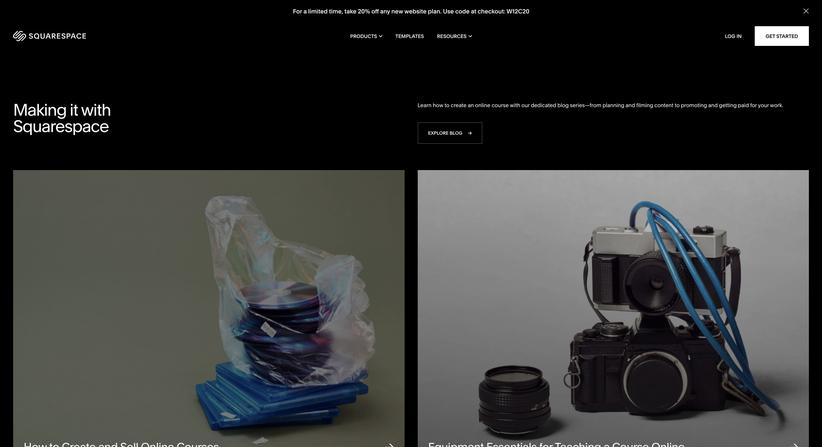 Task type: vqa. For each thing, say whether or not it's contained in the screenshot.
For
yes



Task type: locate. For each thing, give the bounding box(es) containing it.
0 horizontal spatial with
[[81, 100, 111, 120]]

with inside making it with squarespace
[[81, 100, 111, 120]]

for
[[293, 8, 302, 15]]

0 horizontal spatial to
[[445, 102, 450, 109]]

get started link
[[755, 26, 809, 46]]

code
[[455, 8, 470, 15]]

and
[[626, 102, 635, 109], [709, 102, 718, 109]]

1 horizontal spatial to
[[675, 102, 680, 109]]

to right how
[[445, 102, 450, 109]]

plan.
[[428, 8, 442, 15]]

getting
[[719, 102, 737, 109]]

resources button
[[437, 23, 472, 49]]

filming
[[637, 102, 654, 109]]

blog left →
[[450, 130, 463, 136]]

website
[[404, 8, 427, 15]]

content
[[655, 102, 674, 109]]

w12c20
[[507, 8, 530, 15]]

0 vertical spatial blog
[[558, 102, 569, 109]]

0 horizontal spatial and
[[626, 102, 635, 109]]

and left filming
[[626, 102, 635, 109]]

1 horizontal spatial and
[[709, 102, 718, 109]]

1 horizontal spatial with
[[510, 102, 521, 109]]

blog right dedicated
[[558, 102, 569, 109]]

your
[[759, 102, 769, 109]]

checkout:
[[478, 8, 506, 15]]

1 to from the left
[[445, 102, 450, 109]]

take
[[344, 8, 357, 15]]

log
[[725, 33, 736, 39]]

with right it
[[81, 100, 111, 120]]

products button
[[350, 23, 383, 49]]

making it with squarespace
[[13, 100, 111, 137]]

planning
[[603, 102, 625, 109]]

resources
[[437, 33, 467, 39]]

a
[[303, 8, 307, 15]]

for a limited time, take 20% off any new website plan. use code at checkout: w12c20
[[293, 8, 530, 15]]

new
[[392, 8, 403, 15]]

time,
[[329, 8, 343, 15]]

any
[[380, 8, 390, 15]]

our
[[522, 102, 530, 109]]

squarespace logo link
[[13, 31, 172, 41]]

use
[[443, 8, 454, 15]]

2 and from the left
[[709, 102, 718, 109]]

20%
[[358, 8, 370, 15]]

promoting
[[681, 102, 707, 109]]

and left getting
[[709, 102, 718, 109]]

with left our
[[510, 102, 521, 109]]

to right content
[[675, 102, 680, 109]]

1 vertical spatial blog
[[450, 130, 463, 136]]

blog
[[558, 102, 569, 109], [450, 130, 463, 136]]

to
[[445, 102, 450, 109], [675, 102, 680, 109]]

with
[[81, 100, 111, 120], [510, 102, 521, 109]]

it
[[70, 100, 78, 120]]

2 to from the left
[[675, 102, 680, 109]]



Task type: describe. For each thing, give the bounding box(es) containing it.
work.
[[771, 102, 784, 109]]

series—from
[[570, 102, 602, 109]]

at
[[471, 8, 477, 15]]

how
[[433, 102, 444, 109]]

limited
[[308, 8, 328, 15]]

get started
[[766, 33, 799, 39]]

an
[[468, 102, 474, 109]]

in
[[737, 33, 742, 39]]

→
[[468, 130, 472, 136]]

squarespace
[[13, 116, 109, 137]]

products
[[350, 33, 377, 39]]

templates
[[396, 33, 424, 39]]

learn
[[418, 102, 432, 109]]

squarespace logo image
[[13, 31, 86, 41]]

explore blog
[[428, 130, 463, 136]]

for
[[751, 102, 757, 109]]

off
[[372, 8, 379, 15]]

log             in link
[[725, 33, 742, 39]]

0 horizontal spatial blog
[[450, 130, 463, 136]]

get
[[766, 33, 776, 39]]

templates link
[[396, 23, 424, 49]]

create
[[451, 102, 467, 109]]

log             in
[[725, 33, 742, 39]]

1 horizontal spatial blog
[[558, 102, 569, 109]]

learn how to create an online course with our dedicated blog series—from planning and filming content to promoting and getting paid for your work.
[[418, 102, 784, 109]]

paid
[[738, 102, 749, 109]]

1 and from the left
[[626, 102, 635, 109]]

making
[[13, 100, 66, 120]]

online
[[475, 102, 491, 109]]

dedicated
[[531, 102, 557, 109]]

started
[[777, 33, 799, 39]]

explore
[[428, 130, 449, 136]]

course
[[492, 102, 509, 109]]



